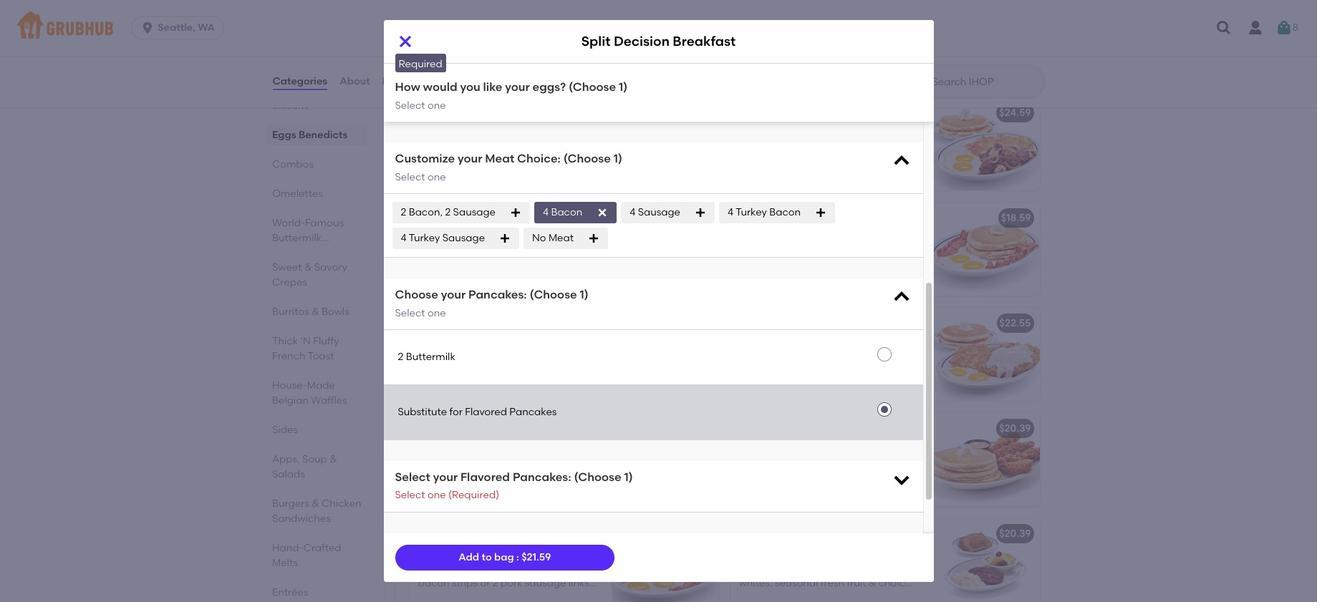 Task type: vqa. For each thing, say whether or not it's contained in the screenshot.
top $2.85
no



Task type: locate. For each thing, give the bounding box(es) containing it.
1 vertical spatial strips
[[886, 443, 912, 455]]

served
[[811, 141, 844, 153], [870, 352, 904, 364], [862, 472, 895, 484]]

buttermilk inside "2 eggs*, 2 bacon strips, 2 pork sausage links, 2 buttermilk pancakes & 1 slice of our new thick 'n fluffy french toast."
[[495, 352, 545, 364]]

no down 4 bacon
[[532, 232, 546, 244]]

links inside two eggs* your way, 2 custom-cured hickory-smoked bacon strips or 2 pork sausage links & 2 fluffy buttermilk pancakes.
[[807, 261, 828, 273]]

& inside apps, soup & salads
[[329, 453, 337, 466]]

hash inside two eggs* your way, hash browns, 2 custom-cured hickory-smoked bacon strips or 2 pork sausage links & toast.
[[518, 548, 542, 560]]

sausage down 'eggs*,'
[[418, 352, 459, 364]]

eggs* down 'smokehouse combo'
[[483, 247, 512, 259]]

pancakes:
[[468, 288, 527, 302], [513, 471, 571, 484]]

your down quick 2-egg breakfast at the bottom of page
[[470, 548, 491, 560]]

served down breast
[[862, 472, 895, 484]]

$20.39 for four buttermilk crispy chicken strips made with all-natural chicken breast & 3 buttermilk pancakes. served with choice of sauce.
[[999, 422, 1031, 434]]

eggs* down in
[[770, 366, 798, 379]]

quick 2-egg breakfast
[[418, 528, 528, 540]]

may
[[827, 395, 849, 408]]

two eggs* your way, 2 custom cured hickory-smoked bacon strips, 2 pork sausage links, 2 thick-cut pieces of ham, golden hash browns & 2 fluffy buttermilk pancakes.
[[418, 127, 593, 197]]

hickory-
[[418, 141, 457, 153], [739, 247, 778, 259], [489, 562, 528, 575]]

your left thick-
[[458, 152, 482, 166]]

bacon inside two eggs* your way, hash browns, 2 custom-cured hickory-smoked bacon strips or 2 pork sausage links & toast.
[[418, 577, 449, 589]]

2 vertical spatial links
[[569, 577, 589, 589]]

0 horizontal spatial thick
[[272, 335, 298, 347]]

chicken
[[321, 498, 361, 510]]

0 horizontal spatial meat
[[485, 152, 514, 166]]

thick inside "2 eggs*, 2 bacon strips, 2 pork sausage links, 2 buttermilk pancakes & 1 slice of our new thick 'n fluffy french toast."
[[511, 366, 537, 379]]

2 horizontal spatial 3
[[749, 472, 755, 484]]

1 vertical spatial split decision breakfast
[[418, 317, 535, 329]]

(choose
[[569, 80, 616, 94], [563, 152, 611, 166], [530, 288, 577, 302], [574, 471, 621, 484]]

0 vertical spatial split decision breakfast
[[581, 33, 736, 50]]

4 down 2 bacon, 2 sausage
[[401, 232, 407, 244]]

grilled inside sirloin steak tips* with grilled onions & mushrooms. served with 2 eggs* your way, golden hash browns & 2 fluffy buttermilk pancakes.
[[846, 127, 876, 139]]

based
[[837, 548, 868, 560]]

'n up toast
[[300, 335, 310, 347]]

select your flavored pancakes:  (choose 1) select one (required)
[[395, 471, 633, 502]]

links, left thick-
[[462, 156, 485, 168]]

one inside choose your pancakes: (choose 1) select one
[[428, 307, 446, 319]]

1 vertical spatial thick
[[511, 366, 537, 379]]

hash inside golden-battered beef steak smothered in hearty gravy. served with 2 eggs* your way, golden hash browns & 2 fluffy buttermilk pancakes.   *gravy may contain pork.
[[884, 366, 908, 379]]

pancakes
[[548, 352, 595, 364], [796, 591, 844, 602]]

golden down the mushrooms.
[[787, 156, 821, 168]]

2 links, from the top
[[462, 352, 485, 364]]

eggs* inside two eggs* your way, 2 custom-cured hickory-smoked bacon strips or 2 pork sausage links & 2 fluffy buttermilk pancakes.
[[761, 232, 789, 244]]

fluffy inside t-bone steak* grilled & served with 3 eggs* your way & 3 fluffy buttermilk pancakes.
[[512, 457, 536, 469]]

1 horizontal spatial or
[[846, 591, 856, 602]]

2 vertical spatial strips
[[452, 577, 478, 589]]

side
[[438, 32, 459, 45]]

crafted
[[303, 542, 341, 554]]

protein
[[759, 591, 794, 602]]

0 horizontal spatial custom-
[[418, 562, 459, 575]]

decision
[[614, 33, 670, 50], [442, 317, 485, 329]]

combo
[[483, 212, 519, 224], [967, 528, 1004, 540]]

sausage inside two eggs* your way, 2 custom-cured hickory-smoked bacon strips or 2 pork sausage links & 2 fluffy buttermilk pancakes.
[[763, 261, 804, 273]]

1) inside "customize your meat choice: (choose 1) select one"
[[614, 152, 622, 166]]

1 vertical spatial eggs
[[272, 129, 296, 141]]

meat left cut
[[485, 152, 514, 166]]

your inside "customize your meat choice: (choose 1) select one"
[[458, 152, 482, 166]]

1 vertical spatial grilled
[[488, 443, 518, 455]]

breakfast sampler image
[[611, 97, 719, 190]]

& inside four buttermilk crispy chicken strips made with all-natural chicken breast & 3 buttermilk pancakes. served with choice of sauce.
[[739, 472, 746, 484]]

0 horizontal spatial french
[[272, 350, 305, 362]]

0 vertical spatial turkey
[[736, 206, 767, 218]]

smokehouse
[[418, 212, 480, 224]]

your inside t-bone steak* grilled & served with 3 eggs* your way & 3 fluffy buttermilk pancakes.
[[448, 457, 470, 469]]

1 horizontal spatial hickory-
[[489, 562, 528, 575]]

1 vertical spatial 'n
[[539, 366, 549, 379]]

steak inside golden-battered beef steak smothered in hearty gravy. served with 2 eggs* your way, golden hash browns & 2 fluffy buttermilk pancakes.   *gravy may contain pork.
[[849, 337, 875, 349]]

1 horizontal spatial thick
[[511, 366, 537, 379]]

strips inside four buttermilk crispy chicken strips made with all-natural chicken breast & 3 buttermilk pancakes. served with choice of sauce.
[[886, 443, 912, 455]]

flavored inside button
[[465, 406, 507, 418]]

seattle, wa
[[158, 21, 215, 34]]

sausages,
[[739, 562, 787, 575]]

jumbo
[[440, 232, 471, 244]]

pork down :
[[501, 577, 522, 589]]

1)
[[619, 80, 628, 94], [614, 152, 622, 166], [580, 288, 589, 302], [624, 471, 633, 484]]

toast
[[307, 350, 334, 362]]

4 left 2 x 2 x 2
[[728, 206, 734, 218]]

buttermilk inside two jumbo smoked sausage links served with 2 eggs* your way, hash browns & 2 buttermilk pancakes.
[[474, 261, 523, 273]]

served for with
[[811, 141, 844, 153]]

turkey right the $20.99
[[736, 206, 767, 218]]

1 vertical spatial 3
[[504, 457, 510, 469]]

meat
[[485, 152, 514, 166], [549, 232, 574, 244]]

main navigation navigation
[[0, 0, 1317, 56]]

smothered
[[739, 352, 792, 364]]

new impossible™ plant-based sausage power combo image
[[932, 518, 1040, 602]]

0 vertical spatial $20.39
[[999, 422, 1031, 434]]

svg image
[[815, 207, 827, 219], [499, 233, 511, 244], [891, 287, 911, 307], [891, 470, 911, 490]]

'n
[[300, 335, 310, 347], [539, 366, 549, 379]]

browns down "onions"
[[849, 156, 884, 168]]

1 vertical spatial strips,
[[500, 337, 529, 349]]

chicken right crispy
[[846, 443, 884, 455]]

0 vertical spatial custom-
[[847, 232, 888, 244]]

thick down burritos
[[272, 335, 298, 347]]

1 chicken from the top
[[846, 443, 884, 455]]

buttermilk down the world-
[[272, 232, 321, 244]]

0 horizontal spatial golden
[[445, 170, 479, 182]]

apps,
[[272, 453, 300, 466]]

fruit
[[847, 577, 866, 589]]

one down choose
[[428, 307, 446, 319]]

your inside sirloin steak tips* with grilled onions & mushrooms. served with 2 eggs* your way, golden hash browns & 2 fluffy buttermilk pancakes.
[[739, 156, 760, 168]]

decision up no eggs button
[[614, 33, 670, 50]]

pancakes inside button
[[509, 406, 557, 418]]

0 vertical spatial cured
[[565, 127, 593, 139]]

no eggs button
[[384, 67, 923, 121]]

flavored for for
[[465, 406, 507, 418]]

0 horizontal spatial turkey
[[409, 232, 440, 244]]

two down 'bacon,'
[[418, 232, 437, 244]]

0 horizontal spatial strips,
[[500, 337, 529, 349]]

bacon inside two eggs* your way, 2 custom-cured hickory-smoked bacon strips or 2 pork sausage links & 2 fluffy buttermilk pancakes.
[[819, 247, 850, 259]]

your down 4 turkey bacon
[[791, 232, 812, 244]]

$22.55
[[1000, 317, 1031, 329]]

1 horizontal spatial combo
[[967, 528, 1004, 540]]

pancakes. down natural
[[809, 472, 859, 484]]

eggs* down "onions"
[[877, 141, 905, 153]]

1 horizontal spatial pancakes
[[796, 591, 844, 602]]

one left (required)
[[428, 490, 446, 502]]

2 horizontal spatial golden
[[848, 366, 882, 379]]

0 horizontal spatial decision
[[442, 317, 485, 329]]

0 vertical spatial split
[[581, 33, 611, 50]]

0 vertical spatial pancakes
[[548, 352, 595, 364]]

1 horizontal spatial fluffy
[[552, 366, 578, 379]]

5 select from the top
[[395, 490, 425, 502]]

0 vertical spatial steak
[[771, 127, 797, 139]]

required
[[399, 58, 442, 70]]

1 horizontal spatial decision
[[614, 33, 670, 50]]

no inside button
[[398, 87, 412, 100]]

sirloin
[[739, 127, 768, 139]]

0 vertical spatial links,
[[462, 156, 485, 168]]

two inside two eggs* your way, hash browns, 2 custom-cured hickory-smoked bacon strips or 2 pork sausage links & toast.
[[418, 548, 437, 560]]

strips, inside two eggs* your way, 2 custom cured hickory-smoked bacon strips, 2 pork sausage links, 2 thick-cut pieces of ham, golden hash browns & 2 fluffy buttermilk pancakes.
[[532, 141, 560, 153]]

substitute for flavored pancakes
[[398, 406, 557, 418]]

impossible™
[[763, 528, 823, 540], [747, 548, 805, 560]]

cured
[[565, 127, 593, 139], [888, 232, 916, 244], [459, 562, 487, 575]]

2 x 2 x 2
[[739, 212, 776, 224]]

0 horizontal spatial buttermilk
[[272, 232, 321, 244]]

smoked down 'smokehouse combo'
[[473, 232, 511, 244]]

soup
[[302, 453, 327, 466]]

one down customize
[[428, 171, 446, 183]]

smokehouse combo image
[[611, 202, 719, 296]]

1 horizontal spatial bacon
[[769, 206, 801, 218]]

golden down gravy.
[[848, 366, 882, 379]]

flavored inside select your flavored pancakes:  (choose 1) select one (required)
[[461, 471, 510, 484]]

hand-
[[272, 542, 303, 554]]

1 one from the top
[[428, 99, 446, 111]]

buttermilk up choose your pancakes: (choose 1) select one
[[474, 261, 523, 273]]

links,
[[462, 156, 485, 168], [462, 352, 485, 364]]

1 horizontal spatial 3
[[588, 443, 594, 455]]

reviews button
[[381, 56, 423, 107]]

bacon up no meat
[[551, 206, 582, 218]]

of inside the 2  impossible™ plant-based sausages, scrambled cage-free egg whites, seasonal fresh fruit & choice of 2 protein pancakes or multigr
[[739, 591, 748, 602]]

fresh
[[821, 577, 844, 589]]

2
[[398, 32, 403, 45], [518, 127, 524, 139], [563, 141, 568, 153], [869, 141, 875, 153], [487, 156, 493, 168], [897, 156, 902, 168], [555, 170, 561, 182], [401, 206, 406, 218], [445, 206, 451, 218], [739, 212, 745, 224], [755, 212, 760, 224], [771, 212, 776, 224], [839, 232, 845, 244], [475, 247, 481, 259], [893, 247, 899, 259], [466, 261, 471, 273], [840, 261, 846, 273], [418, 337, 424, 349], [458, 337, 464, 349], [531, 337, 537, 349], [398, 351, 403, 363], [487, 352, 493, 364], [762, 366, 767, 379], [786, 381, 792, 393], [584, 548, 590, 560], [739, 548, 744, 560], [493, 577, 498, 589], [751, 591, 756, 602]]

no for no eggs
[[398, 87, 412, 100]]

two inside two eggs* your way, 2 custom cured hickory-smoked bacon strips, 2 pork sausage links, 2 thick-cut pieces of ham, golden hash browns & 2 fluffy buttermilk pancakes.
[[418, 127, 437, 139]]

omelettes
[[272, 188, 323, 200]]

0 vertical spatial impossible™
[[763, 528, 823, 540]]

eggs* down 2-
[[440, 548, 468, 560]]

golden for two eggs* your way, 2 custom cured hickory-smoked bacon strips, 2 pork sausage links, 2 thick-cut pieces of ham, golden hash browns & 2 fluffy buttermilk pancakes.
[[787, 156, 821, 168]]

based
[[855, 528, 886, 540]]

sausage down breakfast sampler image
[[638, 206, 680, 218]]

of down whites,
[[739, 591, 748, 602]]

flavored for your
[[461, 471, 510, 484]]

0 vertical spatial pancakes
[[272, 247, 319, 259]]

0 vertical spatial buttermilk
[[272, 232, 321, 244]]

1 horizontal spatial pancakes
[[509, 406, 557, 418]]

gravy.
[[839, 352, 868, 364]]

with inside two jumbo smoked sausage links served with 2 eggs* your way, hash browns & 2 buttermilk pancakes.
[[453, 247, 473, 259]]

served inside golden-battered beef steak smothered in hearty gravy. served with 2 eggs* your way, golden hash browns & 2 fluffy buttermilk pancakes.   *gravy may contain pork.
[[870, 352, 904, 364]]

1 horizontal spatial turkey
[[736, 206, 767, 218]]

thick right new
[[511, 366, 537, 379]]

1 horizontal spatial no
[[532, 232, 546, 244]]

browns down 4 turkey sausage
[[418, 261, 453, 273]]

pieces
[[541, 156, 573, 168]]

4 one from the top
[[428, 490, 446, 502]]

steak*
[[455, 443, 486, 455]]

fluffy
[[313, 335, 339, 347], [552, 366, 578, 379]]

way, inside two eggs* your way, 2 custom-cured hickory-smoked bacon strips or 2 pork sausage links & 2 fluffy buttermilk pancakes.
[[815, 232, 837, 244]]

select down customize
[[395, 171, 425, 183]]

split decision breakfast up no eggs button
[[581, 33, 736, 50]]

served inside two jumbo smoked sausage links served with 2 eggs* your way, hash browns & 2 buttermilk pancakes.
[[418, 247, 450, 259]]

(choose inside select your flavored pancakes:  (choose 1) select one (required)
[[574, 471, 621, 484]]

pancakes.
[[817, 170, 867, 182], [470, 185, 520, 197], [526, 261, 576, 273], [791, 276, 841, 288], [739, 395, 789, 408], [418, 472, 468, 484], [809, 472, 859, 484]]

fluffy up toast
[[313, 335, 339, 347]]

fluffy right new
[[552, 366, 578, 379]]

sausage inside two jumbo smoked sausage links served with 2 eggs* your way, hash browns & 2 buttermilk pancakes.
[[514, 232, 555, 244]]

0 horizontal spatial or
[[480, 577, 490, 589]]

golden
[[787, 156, 821, 168], [445, 170, 479, 182], [848, 366, 882, 379]]

1 vertical spatial chicken
[[846, 457, 884, 469]]

eggs* inside two jumbo smoked sausage links served with 2 eggs* your way, hash browns & 2 buttermilk pancakes.
[[483, 247, 512, 259]]

2 one from the top
[[428, 171, 446, 183]]

golden-
[[739, 337, 779, 349]]

classic eggs benedict image
[[611, 0, 719, 33]]

your right like
[[505, 80, 530, 94]]

your inside two eggs* your way, 2 custom cured hickory-smoked bacon strips, 2 pork sausage links, 2 thick-cut pieces of ham, golden hash browns & 2 fluffy buttermilk pancakes.
[[470, 127, 491, 139]]

impossible™ inside the 2  impossible™ plant-based sausages, scrambled cage-free egg whites, seasonal fresh fruit & choice of 2 protein pancakes or multigr
[[747, 548, 805, 560]]

you
[[460, 80, 480, 94]]

0 vertical spatial grilled
[[846, 127, 876, 139]]

waffles
[[311, 395, 347, 407]]

1 vertical spatial fluffy
[[552, 366, 578, 379]]

eggs down biscuits at the top left of the page
[[272, 129, 296, 141]]

four
[[739, 443, 760, 455]]

impossible™ up sausages,
[[747, 548, 805, 560]]

choice inside the 2  impossible™ plant-based sausages, scrambled cage-free egg whites, seasonal fresh fruit & choice of 2 protein pancakes or multigr
[[879, 577, 911, 589]]

french inside thick 'n fluffy french toast
[[272, 350, 305, 362]]

smoked inside two eggs* your way, hash browns, 2 custom-cured hickory-smoked bacon strips or 2 pork sausage links & toast.
[[528, 562, 567, 575]]

2 vertical spatial served
[[862, 472, 895, 484]]

0 vertical spatial links
[[557, 232, 578, 244]]

1) inside select your flavored pancakes:  (choose 1) select one (required)
[[624, 471, 633, 484]]

served inside t-bone steak* grilled & served with 3 eggs* your way & 3 fluffy buttermilk pancakes.
[[530, 443, 563, 455]]

0 vertical spatial eggs
[[414, 87, 438, 100]]

4 sausage
[[630, 206, 680, 218]]

(choose inside choose your pancakes: (choose 1) select one
[[530, 288, 577, 302]]

golden inside two eggs* your way, 2 custom cured hickory-smoked bacon strips, 2 pork sausage links, 2 thick-cut pieces of ham, golden hash browns & 2 fluffy buttermilk pancakes.
[[445, 170, 479, 182]]

4 left the $20.99
[[630, 206, 636, 218]]

2  impossible™ plant-based sausages, scrambled cage-free egg whites, seasonal fresh fruit & choice of 2 protein pancakes or multigr
[[739, 548, 914, 602]]

choice down egg
[[879, 577, 911, 589]]

pancakes. down no meat
[[526, 261, 576, 273]]

sausage inside two eggs* your way, hash browns, 2 custom-cured hickory-smoked bacon strips or 2 pork sausage links & toast.
[[525, 577, 566, 589]]

(choose inside "customize your meat choice: (choose 1) select one"
[[563, 152, 611, 166]]

0 vertical spatial 'n
[[300, 335, 310, 347]]

burritos
[[272, 306, 309, 318]]

1 horizontal spatial choice
[[879, 577, 911, 589]]

pancakes up the sweet
[[272, 247, 319, 259]]

pork up pieces
[[571, 141, 592, 153]]

1 vertical spatial links,
[[462, 352, 485, 364]]

0 vertical spatial thick
[[272, 335, 298, 347]]

of right pieces
[[576, 156, 585, 168]]

custom- inside two eggs* your way, hash browns, 2 custom-cured hickory-smoked bacon strips or 2 pork sausage links & toast.
[[418, 562, 459, 575]]

two
[[418, 127, 437, 139], [418, 232, 437, 244], [739, 232, 758, 244], [418, 548, 437, 560]]

pancakes down "2 eggs*, 2 bacon strips, 2 pork sausage links, 2 buttermilk pancakes & 1 slice of our new thick 'n fluffy french toast."
[[509, 406, 557, 418]]

0 horizontal spatial x
[[747, 212, 752, 224]]

your right choose
[[441, 288, 466, 302]]

0 horizontal spatial steak
[[771, 127, 797, 139]]

1 vertical spatial french
[[418, 381, 451, 393]]

2 horizontal spatial cured
[[888, 232, 916, 244]]

2 vertical spatial or
[[846, 591, 856, 602]]

no down reviews
[[398, 87, 412, 100]]

1 select from the top
[[395, 99, 425, 111]]

mushrooms.
[[749, 141, 808, 153]]

served right gravy.
[[870, 352, 904, 364]]

cured for 2
[[888, 232, 916, 244]]

fluffy inside two eggs* your way, 2 custom cured hickory-smoked bacon strips, 2 pork sausage links, 2 thick-cut pieces of ham, golden hash browns & 2 fluffy buttermilk pancakes.
[[563, 170, 587, 182]]

flavored down way
[[461, 471, 510, 484]]

sausage up the jumbo
[[453, 206, 496, 218]]

golden right ham,
[[445, 170, 479, 182]]

1 vertical spatial hickory-
[[739, 247, 778, 259]]

one down would
[[428, 99, 446, 111]]

choice down all-
[[762, 486, 794, 498]]

belgian
[[272, 395, 308, 407]]

pork down choose your pancakes: (choose 1) select one
[[539, 337, 561, 349]]

1 vertical spatial pancakes:
[[513, 471, 571, 484]]

steak up gravy.
[[849, 337, 875, 349]]

t-bone steak & eggs image
[[611, 413, 719, 506]]

buttermilk inside button
[[406, 351, 455, 363]]

eggs down reviews
[[414, 87, 438, 100]]

2 sunny side up* button
[[384, 12, 923, 66]]

add
[[459, 551, 479, 564]]

2 vertical spatial 3
[[749, 472, 755, 484]]

1 vertical spatial flavored
[[461, 471, 510, 484]]

grilled left "onions"
[[846, 127, 876, 139]]

burritos & bowls
[[272, 306, 349, 318]]

impossible™ for plant-
[[763, 528, 823, 540]]

way, inside two eggs* your way, 2 custom cured hickory-smoked bacon strips, 2 pork sausage links, 2 thick-cut pieces of ham, golden hash browns & 2 fluffy buttermilk pancakes.
[[494, 127, 516, 139]]

4 select from the top
[[395, 471, 430, 484]]

smoked
[[457, 141, 495, 153], [473, 232, 511, 244], [778, 247, 816, 259], [528, 562, 567, 575]]

strips, down custom
[[532, 141, 560, 153]]

smoked down sampler
[[457, 141, 495, 153]]

buttermilk up golden-
[[739, 276, 789, 288]]

0 horizontal spatial split decision breakfast
[[418, 317, 535, 329]]

served for steak
[[870, 352, 904, 364]]

0 horizontal spatial pancakes
[[548, 352, 595, 364]]

1 vertical spatial links
[[807, 261, 828, 273]]

4 for 4 turkey bacon
[[728, 206, 734, 218]]

split decision breakfast up 'eggs*,'
[[418, 317, 535, 329]]

4 up no meat
[[543, 206, 549, 218]]

1 vertical spatial meat
[[549, 232, 574, 244]]

& inside two eggs* your way, 2 custom-cured hickory-smoked bacon strips or 2 pork sausage links & 2 fluffy buttermilk pancakes.
[[830, 261, 838, 273]]

select down how
[[395, 99, 425, 111]]

hickory- for pork
[[739, 247, 778, 259]]

two up customize
[[418, 127, 437, 139]]

3 one from the top
[[428, 307, 446, 319]]

flavored right for
[[465, 406, 507, 418]]

2 vertical spatial cured
[[459, 562, 487, 575]]

1 vertical spatial golden
[[445, 170, 479, 182]]

your inside two eggs* your way, hash browns, 2 custom-cured hickory-smoked bacon strips or 2 pork sausage links & toast.
[[470, 548, 491, 560]]

1 vertical spatial cured
[[888, 232, 916, 244]]

0 horizontal spatial bacon
[[551, 206, 582, 218]]

turkey down 'bacon,'
[[409, 232, 440, 244]]

links, up our
[[462, 352, 485, 364]]

1 bacon from the left
[[551, 206, 582, 218]]

pork inside two eggs* your way, hash browns, 2 custom-cured hickory-smoked bacon strips or 2 pork sausage links & toast.
[[501, 577, 522, 589]]

sausage down 4 bacon
[[514, 232, 555, 244]]

combos up no eggs
[[406, 63, 469, 81]]

sausage inside two eggs* your way, 2 custom cured hickory-smoked bacon strips, 2 pork sausage links, 2 thick-cut pieces of ham, golden hash browns & 2 fluffy buttermilk pancakes.
[[418, 156, 459, 168]]

combos up omelettes
[[272, 158, 313, 170]]

&
[[739, 141, 746, 153], [887, 156, 894, 168], [545, 170, 553, 182], [456, 261, 463, 273], [830, 261, 838, 273], [304, 261, 312, 274], [311, 306, 319, 318], [418, 366, 425, 379], [776, 381, 784, 393], [520, 443, 528, 455], [329, 453, 337, 466], [494, 457, 502, 469], [739, 472, 746, 484], [311, 498, 319, 510], [869, 577, 876, 589], [418, 591, 425, 602]]

served inside sirloin steak tips* with grilled onions & mushrooms. served with 2 eggs* your way, golden hash browns & 2 fluffy buttermilk pancakes.
[[811, 141, 844, 153]]

0 vertical spatial or
[[881, 247, 891, 259]]

eggs* inside two eggs* your way, hash browns, 2 custom-cured hickory-smoked bacon strips or 2 pork sausage links & toast.
[[440, 548, 468, 560]]

plant-
[[807, 548, 837, 560]]

1 horizontal spatial split
[[581, 33, 611, 50]]

1 $20.39 from the top
[[999, 422, 1031, 434]]

1
[[428, 366, 432, 379]]

bacon
[[498, 141, 529, 153], [819, 247, 850, 259], [466, 337, 498, 349], [418, 577, 449, 589]]

buttermilk inside two eggs* your way, 2 custom cured hickory-smoked bacon strips, 2 pork sausage links, 2 thick-cut pieces of ham, golden hash browns & 2 fluffy buttermilk pancakes.
[[418, 185, 468, 197]]

pancakes. down 'smothered'
[[739, 395, 789, 408]]

1 horizontal spatial combos
[[406, 63, 469, 81]]

0 vertical spatial no
[[398, 87, 412, 100]]

pancakes. inside two eggs* your way, 2 custom cured hickory-smoked bacon strips, 2 pork sausage links, 2 thick-cut pieces of ham, golden hash browns & 2 fluffy buttermilk pancakes.
[[470, 185, 520, 197]]

'n inside "2 eggs*, 2 bacon strips, 2 pork sausage links, 2 buttermilk pancakes & 1 slice of our new thick 'n fluffy french toast."
[[539, 366, 549, 379]]

cured for pork
[[565, 127, 593, 139]]

browns inside two jumbo smoked sausage links served with 2 eggs* your way, hash browns & 2 buttermilk pancakes.
[[418, 261, 453, 273]]

0 vertical spatial served
[[418, 247, 450, 259]]

0 horizontal spatial hickory-
[[418, 141, 457, 153]]

entrées
[[272, 587, 308, 599]]

eggs benedicts
[[272, 129, 347, 141]]

pancakes. inside sirloin steak tips* with grilled onions & mushrooms. served with 2 eggs* your way, golden hash browns & 2 fluffy buttermilk pancakes.
[[817, 170, 867, 182]]

house-made belgian waffles
[[272, 380, 347, 407]]

eggs* down bone
[[418, 457, 446, 469]]

0 horizontal spatial no
[[398, 87, 412, 100]]

buttermilk up 1
[[406, 351, 455, 363]]

pancakes. inside two jumbo smoked sausage links served with 2 eggs* your way, hash browns & 2 buttermilk pancakes.
[[526, 261, 576, 273]]

steak up the mushrooms.
[[771, 127, 797, 139]]

0 horizontal spatial combo
[[483, 212, 519, 224]]

of left sauce.
[[797, 486, 806, 498]]

flavored
[[465, 406, 507, 418], [461, 471, 510, 484]]

1 links, from the top
[[462, 156, 485, 168]]

svg image
[[1215, 19, 1233, 37], [1276, 19, 1293, 37], [140, 21, 155, 35], [396, 33, 414, 50], [891, 151, 911, 171], [510, 207, 521, 219], [597, 207, 608, 219], [695, 207, 706, 219], [588, 233, 600, 244]]

cut
[[523, 156, 539, 168]]

select down t-
[[395, 471, 430, 484]]

3 for four buttermilk crispy chicken strips made with all-natural chicken breast & 3 buttermilk pancakes. served with choice of sauce.
[[749, 472, 755, 484]]

pancakes for buttermilk
[[272, 247, 319, 259]]

with
[[824, 127, 844, 139], [847, 141, 867, 153], [453, 247, 473, 259], [739, 366, 759, 379], [565, 443, 585, 455], [770, 457, 790, 469], [739, 486, 759, 498]]

0 vertical spatial served
[[811, 141, 844, 153]]

french up house-
[[272, 350, 305, 362]]

strips, up new
[[500, 337, 529, 349]]

eggs*,
[[426, 337, 456, 349]]

biscuits
[[272, 100, 308, 112]]

combos
[[406, 63, 469, 81], [272, 158, 313, 170]]

served down 4 turkey sausage
[[418, 247, 450, 259]]

0 vertical spatial combo
[[483, 212, 519, 224]]

your inside how would you like your eggs? (choose 1) select one
[[505, 80, 530, 94]]

select
[[395, 99, 425, 111], [395, 171, 425, 183], [395, 307, 425, 319], [395, 471, 430, 484], [395, 490, 425, 502]]

0 horizontal spatial 'n
[[300, 335, 310, 347]]

0 vertical spatial strips,
[[532, 141, 560, 153]]

2 select from the top
[[395, 171, 425, 183]]

0 vertical spatial hickory-
[[418, 141, 457, 153]]

hickory- inside two eggs* your way, 2 custom cured hickory-smoked bacon strips, 2 pork sausage links, 2 thick-cut pieces of ham, golden hash browns & 2 fluffy buttermilk pancakes.
[[418, 141, 457, 153]]

meat down 4 bacon
[[549, 232, 574, 244]]

0 horizontal spatial served
[[418, 247, 450, 259]]

served down tips*
[[811, 141, 844, 153]]

made
[[307, 380, 335, 392]]

pancakes for flavored
[[509, 406, 557, 418]]

3 select from the top
[[395, 307, 425, 319]]

two for two eggs* your way, hash browns, 2 custom-cured hickory-smoked bacon strips or 2 pork sausage links & toast.
[[418, 548, 437, 560]]

0 vertical spatial fluffy
[[313, 335, 339, 347]]

0 horizontal spatial fluffy
[[313, 335, 339, 347]]

turkey for sausage
[[409, 232, 440, 244]]

ham,
[[418, 170, 443, 182]]

$20.39
[[999, 422, 1031, 434], [999, 528, 1031, 540]]

0 vertical spatial french
[[272, 350, 305, 362]]

sirloin steak tips & eggs image
[[932, 97, 1040, 190]]

2 $20.39 from the top
[[999, 528, 1031, 540]]

or inside the 2  impossible™ plant-based sausages, scrambled cage-free egg whites, seasonal fresh fruit & choice of 2 protein pancakes or multigr
[[846, 591, 856, 602]]

1 vertical spatial served
[[530, 443, 563, 455]]

'n right new
[[539, 366, 549, 379]]

1 vertical spatial decision
[[442, 317, 485, 329]]

1 vertical spatial split
[[418, 317, 440, 329]]

hash inside two jumbo smoked sausage links served with 2 eggs* your way, hash browns & 2 buttermilk pancakes.
[[562, 247, 585, 259]]

1 horizontal spatial custom-
[[847, 232, 888, 244]]

steak
[[771, 127, 797, 139], [849, 337, 875, 349]]

1 vertical spatial buttermilk
[[406, 351, 455, 363]]

pancakes. up battered
[[791, 276, 841, 288]]

savory
[[314, 261, 347, 274]]

of left our
[[458, 366, 467, 379]]

two down 2 x 2 x 2
[[739, 232, 758, 244]]

hearty
[[805, 352, 836, 364]]

combo right power
[[967, 528, 1004, 540]]

french down 1
[[418, 381, 451, 393]]

bacon inside "2 eggs*, 2 bacon strips, 2 pork sausage links, 2 buttermilk pancakes & 1 slice of our new thick 'n fluffy french toast."
[[466, 337, 498, 349]]

browns down cut
[[507, 170, 543, 182]]

served up select your flavored pancakes:  (choose 1) select one (required)
[[530, 443, 563, 455]]

1 x from the left
[[747, 212, 752, 224]]

1 vertical spatial pancakes
[[796, 591, 844, 602]]

2 horizontal spatial hickory-
[[739, 247, 778, 259]]

your inside select your flavored pancakes:  (choose 1) select one (required)
[[433, 471, 458, 484]]

sausage down $21.59
[[525, 577, 566, 589]]

way, inside sirloin steak tips* with grilled onions & mushrooms. served with 2 eggs* your way, golden hash browns & 2 fluffy buttermilk pancakes.
[[762, 156, 784, 168]]

links, inside two eggs* your way, 2 custom cured hickory-smoked bacon strips, 2 pork sausage links, 2 thick-cut pieces of ham, golden hash browns & 2 fluffy buttermilk pancakes.
[[462, 156, 485, 168]]

1 horizontal spatial strips,
[[532, 141, 560, 153]]

turkey
[[736, 206, 767, 218], [409, 232, 440, 244]]

split decision breakfast image
[[611, 308, 719, 401]]

your down steak*
[[448, 457, 470, 469]]

impossible™ up plant- at the right bottom of page
[[763, 528, 823, 540]]

buttermilk inside t-bone steak* grilled & served with 3 eggs* your way & 3 fluffy buttermilk pancakes.
[[539, 457, 588, 469]]

select down choose
[[395, 307, 425, 319]]

to
[[482, 551, 492, 564]]

buttermilk down ham,
[[418, 185, 468, 197]]



Task type: describe. For each thing, give the bounding box(es) containing it.
smoked inside two eggs* your way, 2 custom cured hickory-smoked bacon strips, 2 pork sausage links, 2 thick-cut pieces of ham, golden hash browns & 2 fluffy buttermilk pancakes.
[[457, 141, 495, 153]]

pancakes. inside golden-battered beef steak smothered in hearty gravy. served with 2 eggs* your way, golden hash browns & 2 fluffy buttermilk pancakes.   *gravy may contain pork.
[[739, 395, 789, 408]]

like
[[483, 80, 502, 94]]

fluffy inside "2 eggs*, 2 bacon strips, 2 pork sausage links, 2 buttermilk pancakes & 1 slice of our new thick 'n fluffy french toast."
[[552, 366, 578, 379]]

buttermilk inside two eggs* your way, 2 custom-cured hickory-smoked bacon strips or 2 pork sausage links & 2 fluffy buttermilk pancakes.
[[739, 276, 789, 288]]

pancakes inside the 2  impossible™ plant-based sausages, scrambled cage-free egg whites, seasonal fresh fruit & choice of 2 protein pancakes or multigr
[[796, 591, 844, 602]]

strips inside two eggs* your way, hash browns, 2 custom-cured hickory-smoked bacon strips or 2 pork sausage links & toast.
[[452, 577, 478, 589]]

thick-
[[495, 156, 523, 168]]

2 bacon, 2 sausage
[[401, 206, 496, 218]]

way, inside two eggs* your way, hash browns, 2 custom-cured hickory-smoked bacon strips or 2 pork sausage links & toast.
[[494, 548, 516, 560]]

up*
[[461, 32, 480, 45]]

hickory- inside two eggs* your way, hash browns, 2 custom-cured hickory-smoked bacon strips or 2 pork sausage links & toast.
[[489, 562, 528, 575]]

0 vertical spatial combos
[[406, 63, 469, 81]]

onions
[[879, 127, 911, 139]]

pancakes inside "2 eggs*, 2 bacon strips, 2 pork sausage links, 2 buttermilk pancakes & 1 slice of our new thick 'n fluffy french toast."
[[548, 352, 595, 364]]

custom- inside two eggs* your way, 2 custom-cured hickory-smoked bacon strips or 2 pork sausage links & 2 fluffy buttermilk pancakes.
[[847, 232, 888, 244]]

breast
[[886, 457, 917, 469]]

Search IHOP search field
[[931, 75, 1040, 89]]

:
[[516, 551, 519, 564]]

famous
[[305, 217, 343, 229]]

your inside two jumbo smoked sausage links served with 2 eggs* your way, hash browns & 2 buttermilk pancakes.
[[514, 247, 535, 259]]

one inside "customize your meat choice: (choose 1) select one"
[[428, 171, 446, 183]]

in
[[794, 352, 803, 364]]

t-
[[418, 443, 428, 455]]

3 for t-bone steak* grilled & served with 3 eggs* your way & 3 fluffy buttermilk pancakes.
[[504, 457, 510, 469]]

$21.59
[[522, 551, 551, 564]]

& inside two eggs* your way, hash browns, 2 custom-cured hickory-smoked bacon strips or 2 pork sausage links & toast.
[[418, 591, 425, 602]]

1 vertical spatial combos
[[272, 158, 313, 170]]

meat inside "customize your meat choice: (choose 1) select one"
[[485, 152, 514, 166]]

new
[[488, 366, 508, 379]]

served for &
[[418, 247, 450, 259]]

custom
[[526, 127, 562, 139]]

smoked inside two eggs* your way, 2 custom-cured hickory-smoked bacon strips or 2 pork sausage links & 2 fluffy buttermilk pancakes.
[[778, 247, 816, 259]]

links, inside "2 eggs*, 2 bacon strips, 2 pork sausage links, 2 buttermilk pancakes & 1 slice of our new thick 'n fluffy french toast."
[[462, 352, 485, 364]]

$18.59
[[1001, 212, 1031, 224]]

substitute
[[398, 406, 447, 418]]

two for two eggs* your way, 2 custom-cured hickory-smoked bacon strips or 2 pork sausage links & 2 fluffy buttermilk pancakes.
[[739, 232, 758, 244]]

svg image inside seattle, wa button
[[140, 21, 155, 35]]

pork inside "2 eggs*, 2 bacon strips, 2 pork sausage links, 2 buttermilk pancakes & 1 slice of our new thick 'n fluffy french toast."
[[539, 337, 561, 349]]

pancakes. inside two eggs* your way, 2 custom-cured hickory-smoked bacon strips or 2 pork sausage links & 2 fluffy buttermilk pancakes.
[[791, 276, 841, 288]]

sauce.
[[809, 486, 841, 498]]

world-famous buttermilk pancakes sweet & savory crepes
[[272, 217, 347, 289]]

hickory- for sausage
[[418, 141, 457, 153]]

strips, inside "2 eggs*, 2 bacon strips, 2 pork sausage links, 2 buttermilk pancakes & 1 slice of our new thick 'n fluffy french toast."
[[500, 337, 529, 349]]

golden-battered beef steak smothered in hearty gravy. served with 2 eggs* your way, golden hash browns & 2 fluffy buttermilk pancakes.   *gravy may contain pork.
[[739, 337, 915, 408]]

eggs?
[[533, 80, 566, 94]]

how would you like your eggs? (choose 1) select one
[[395, 80, 628, 111]]

no for no meat
[[532, 232, 546, 244]]

& inside two jumbo smoked sausage links served with 2 eggs* your way, hash browns & 2 buttermilk pancakes.
[[456, 261, 463, 273]]

select inside choose your pancakes: (choose 1) select one
[[395, 307, 425, 319]]

fluffy inside thick 'n fluffy french toast
[[313, 335, 339, 347]]

two for two eggs* your way, 2 custom cured hickory-smoked bacon strips, 2 pork sausage links, 2 thick-cut pieces of ham, golden hash browns & 2 fluffy buttermilk pancakes.
[[418, 127, 437, 139]]

4 for 4 sausage
[[630, 206, 636, 218]]

smoked inside two jumbo smoked sausage links served with 2 eggs* your way, hash browns & 2 buttermilk pancakes.
[[473, 232, 511, 244]]

country fried steak & eggs image
[[932, 308, 1040, 401]]

$20.39 for 2  impossible™ plant-based sausages, scrambled cage-free egg whites, seasonal fresh fruit & choice of 2 protein pancakes or multigr
[[999, 528, 1031, 540]]

bone
[[428, 443, 452, 455]]

sweet
[[272, 261, 302, 274]]

reviews
[[382, 75, 422, 87]]

quick 2-egg breakfast image
[[611, 518, 719, 602]]

pancakes. inside four buttermilk crispy chicken strips made with all-natural chicken breast & 3 buttermilk pancakes. served with choice of sauce.
[[809, 472, 859, 484]]

way, inside two jumbo smoked sausage links served with 2 eggs* your way, hash browns & 2 buttermilk pancakes.
[[537, 247, 559, 259]]

sirloin steak tips* with grilled onions & mushrooms. served with 2 eggs* your way, golden hash browns & 2 fluffy buttermilk pancakes.
[[739, 127, 911, 182]]

two for two jumbo smoked sausage links served with 2 eggs* your way, hash browns & 2 buttermilk pancakes.
[[418, 232, 437, 244]]

4 bacon
[[543, 206, 582, 218]]

select inside "customize your meat choice: (choose 1) select one"
[[395, 171, 425, 183]]

cured inside two eggs* your way, hash browns, 2 custom-cured hickory-smoked bacon strips or 2 pork sausage links & toast.
[[459, 562, 487, 575]]

pork.
[[891, 395, 915, 408]]

two eggs* your way, 2 custom-cured hickory-smoked bacon strips or 2 pork sausage links & 2 fluffy buttermilk pancakes.
[[739, 232, 916, 288]]

free
[[874, 562, 893, 575]]

8
[[1293, 21, 1299, 34]]

eggs* inside sirloin steak tips* with grilled onions & mushrooms. served with 2 eggs* your way, golden hash browns & 2 fluffy buttermilk pancakes.
[[877, 141, 905, 153]]

2 chicken from the top
[[846, 457, 884, 469]]

salads
[[272, 468, 305, 481]]

choice:
[[517, 152, 561, 166]]

sandwiches
[[272, 513, 330, 525]]

8 button
[[1276, 15, 1299, 41]]

world-
[[272, 217, 305, 229]]

'n inside thick 'n fluffy french toast
[[300, 335, 310, 347]]

pork inside two eggs* your way, 2 custom cured hickory-smoked bacon strips, 2 pork sausage links, 2 thick-cut pieces of ham, golden hash browns & 2 fluffy buttermilk pancakes.
[[571, 141, 592, 153]]

toast.
[[428, 591, 455, 602]]

no eggs
[[398, 87, 438, 100]]

quick
[[418, 528, 447, 540]]

4 turkey sausage
[[401, 232, 485, 244]]

1 vertical spatial combo
[[967, 528, 1004, 540]]

slice
[[434, 366, 455, 379]]

pancakes: inside select your flavored pancakes:  (choose 1) select one (required)
[[513, 471, 571, 484]]

seasonal
[[775, 577, 818, 589]]

strips inside two eggs* your way, 2 custom-cured hickory-smoked bacon strips or 2 pork sausage links & 2 fluffy buttermilk pancakes.
[[853, 247, 878, 259]]

impossible™ for plant-
[[747, 548, 805, 560]]

of inside "2 eggs*, 2 bacon strips, 2 pork sausage links, 2 buttermilk pancakes & 1 slice of our new thick 'n fluffy french toast."
[[458, 366, 467, 379]]

& inside "burgers & chicken sandwiches"
[[311, 498, 319, 510]]

2 eggs*, 2 bacon strips, 2 pork sausage links, 2 buttermilk pancakes & 1 slice of our new thick 'n fluffy french toast.
[[418, 337, 595, 393]]

bag
[[494, 551, 514, 564]]

house-
[[272, 380, 307, 392]]

0 vertical spatial decision
[[614, 33, 670, 50]]

hash inside sirloin steak tips* with grilled onions & mushrooms. served with 2 eggs* your way, golden hash browns & 2 fluffy buttermilk pancakes.
[[823, 156, 847, 168]]

one inside select your flavored pancakes:  (choose 1) select one (required)
[[428, 490, 446, 502]]

grilled inside t-bone steak* grilled & served with 3 eggs* your way & 3 fluffy buttermilk pancakes.
[[488, 443, 518, 455]]

links inside two jumbo smoked sausage links served with 2 eggs* your way, hash browns & 2 buttermilk pancakes.
[[557, 232, 578, 244]]

for
[[449, 406, 463, 418]]

hash inside two eggs* your way, 2 custom cured hickory-smoked bacon strips, 2 pork sausage links, 2 thick-cut pieces of ham, golden hash browns & 2 fluffy buttermilk pancakes.
[[482, 170, 505, 182]]

burgers
[[272, 498, 309, 510]]

substitute for flavored pancakes button
[[384, 385, 923, 440]]

smokehouse combo
[[418, 212, 519, 224]]

battered
[[779, 337, 822, 349]]

chicken & pancakes image
[[932, 413, 1040, 506]]

golden for 2 eggs*, 2 bacon strips, 2 pork sausage links, 2 buttermilk pancakes & 1 slice of our new thick 'n fluffy french toast.
[[848, 366, 882, 379]]

whites,
[[739, 577, 772, 589]]

turkey for bacon
[[736, 206, 767, 218]]

four buttermilk crispy chicken strips made with all-natural chicken breast & 3 buttermilk pancakes. served with choice of sauce.
[[739, 443, 917, 498]]

seattle, wa button
[[131, 16, 230, 39]]

with inside golden-battered beef steak smothered in hearty gravy. served with 2 eggs* your way, golden hash browns & 2 fluffy buttermilk pancakes.   *gravy may contain pork.
[[739, 366, 759, 379]]

one inside how would you like your eggs? (choose 1) select one
[[428, 99, 446, 111]]

fluffy inside two eggs* your way, 2 custom-cured hickory-smoked bacon strips or 2 pork sausage links & 2 fluffy buttermilk pancakes.
[[848, 261, 872, 273]]

apps, soup & salads
[[272, 453, 337, 481]]

buttermilk inside sirloin steak tips* with grilled onions & mushrooms. served with 2 eggs* your way, golden hash browns & 2 fluffy buttermilk pancakes.
[[765, 170, 815, 182]]

& inside "2 eggs*, 2 bacon strips, 2 pork sausage links, 2 buttermilk pancakes & 1 slice of our new thick 'n fluffy french toast."
[[418, 366, 425, 379]]

scrambled
[[790, 562, 842, 575]]

add to bag : $21.59
[[459, 551, 551, 564]]

pancakes. inside t-bone steak* grilled & served with 3 eggs* your way & 3 fluffy buttermilk pancakes.
[[418, 472, 468, 484]]

crispy
[[815, 443, 844, 455]]

2 sunny side up*
[[398, 32, 480, 45]]

4 for 4 bacon
[[543, 206, 549, 218]]

1) inside how would you like your eggs? (choose 1) select one
[[619, 80, 628, 94]]

our
[[470, 366, 486, 379]]

1 horizontal spatial meat
[[549, 232, 574, 244]]

pork inside two eggs* your way, 2 custom-cured hickory-smoked bacon strips or 2 pork sausage links & 2 fluffy buttermilk pancakes.
[[739, 261, 761, 273]]

2 inside button
[[398, 351, 403, 363]]

your inside two eggs* your way, 2 custom-cured hickory-smoked bacon strips or 2 pork sausage links & 2 fluffy buttermilk pancakes.
[[791, 232, 812, 244]]

benedicts
[[298, 129, 347, 141]]

two eggs* your way, hash browns, 2 custom-cured hickory-smoked bacon strips or 2 pork sausage links & toast.
[[418, 548, 590, 602]]

(choose inside how would you like your eggs? (choose 1) select one
[[569, 80, 616, 94]]

customize your meat choice: (choose 1) select one
[[395, 152, 622, 183]]

seattle,
[[158, 21, 195, 34]]

sausage down 'smokehouse combo'
[[442, 232, 485, 244]]

buttermilk inside golden-battered beef steak smothered in hearty gravy. served with 2 eggs* your way, golden hash browns & 2 fluffy buttermilk pancakes.   *gravy may contain pork.
[[821, 381, 870, 393]]

browns inside golden-battered beef steak smothered in hearty gravy. served with 2 eggs* your way, golden hash browns & 2 fluffy buttermilk pancakes.   *gravy may contain pork.
[[739, 381, 774, 393]]

buttermilk up all-
[[763, 443, 812, 455]]

thick 'n fluffy french toast
[[272, 335, 339, 362]]

2 bacon from the left
[[769, 206, 801, 218]]

$20.99
[[679, 212, 710, 224]]

of inside four buttermilk crispy chicken strips made with all-natural chicken breast & 3 buttermilk pancakes. served with choice of sauce.
[[797, 486, 806, 498]]

melts
[[272, 557, 297, 569]]

2 inside button
[[398, 32, 403, 45]]

french inside "2 eggs*, 2 bacon strips, 2 pork sausage links, 2 buttermilk pancakes & 1 slice of our new thick 'n fluffy french toast."
[[418, 381, 451, 393]]

links inside two eggs* your way, hash browns, 2 custom-cured hickory-smoked bacon strips or 2 pork sausage links & toast.
[[569, 577, 589, 589]]

customize
[[395, 152, 455, 166]]

eggs* inside golden-battered beef steak smothered in hearty gravy. served with 2 eggs* your way, golden hash browns & 2 fluffy buttermilk pancakes.   *gravy may contain pork.
[[770, 366, 798, 379]]

4 for 4 turkey sausage
[[401, 232, 407, 244]]

your inside choose your pancakes: (choose 1) select one
[[441, 288, 466, 302]]

served inside four buttermilk crispy chicken strips made with all-natural chicken breast & 3 buttermilk pancakes. served with choice of sauce.
[[862, 472, 895, 484]]

buttermilk down all-
[[757, 472, 807, 484]]

bacon,
[[409, 206, 443, 218]]

2 x 2 x 2 image
[[932, 202, 1040, 296]]

tips*
[[799, 127, 821, 139]]

pesto veggie eggs benedict image
[[932, 0, 1040, 33]]

served for fluffy
[[530, 443, 563, 455]]

t-bone steak* grilled & served with 3 eggs* your way & 3 fluffy buttermilk pancakes.
[[418, 443, 594, 484]]

with inside t-bone steak* grilled & served with 3 eggs* your way & 3 fluffy buttermilk pancakes.
[[565, 443, 585, 455]]

steak inside sirloin steak tips* with grilled onions & mushrooms. served with 2 eggs* your way, golden hash browns & 2 fluffy buttermilk pancakes.
[[771, 127, 797, 139]]

no meat
[[532, 232, 574, 244]]

fluffy inside golden-battered beef steak smothered in hearty gravy. served with 2 eggs* your way, golden hash browns & 2 fluffy buttermilk pancakes.   *gravy may contain pork.
[[794, 381, 818, 393]]

new
[[739, 528, 761, 540]]

new impossible™ plant-based sausage power combo
[[739, 528, 1004, 540]]

eggs* inside t-bone steak* grilled & served with 3 eggs* your way & 3 fluffy buttermilk pancakes.
[[418, 457, 446, 469]]

of inside two eggs* your way, 2 custom cured hickory-smoked bacon strips, 2 pork sausage links, 2 thick-cut pieces of ham, golden hash browns & 2 fluffy buttermilk pancakes.
[[576, 156, 585, 168]]

choice inside four buttermilk crispy chicken strips made with all-natural chicken breast & 3 buttermilk pancakes. served with choice of sauce.
[[762, 486, 794, 498]]

buttermilk inside world-famous buttermilk pancakes sweet & savory crepes
[[272, 232, 321, 244]]

2 x from the left
[[763, 212, 768, 224]]

all-
[[793, 457, 808, 469]]

sausage up egg
[[888, 528, 931, 540]]

about
[[340, 75, 370, 87]]

& inside the 2  impossible™ plant-based sausages, scrambled cage-free egg whites, seasonal fresh fruit & choice of 2 protein pancakes or multigr
[[869, 577, 876, 589]]

way
[[472, 457, 492, 469]]



